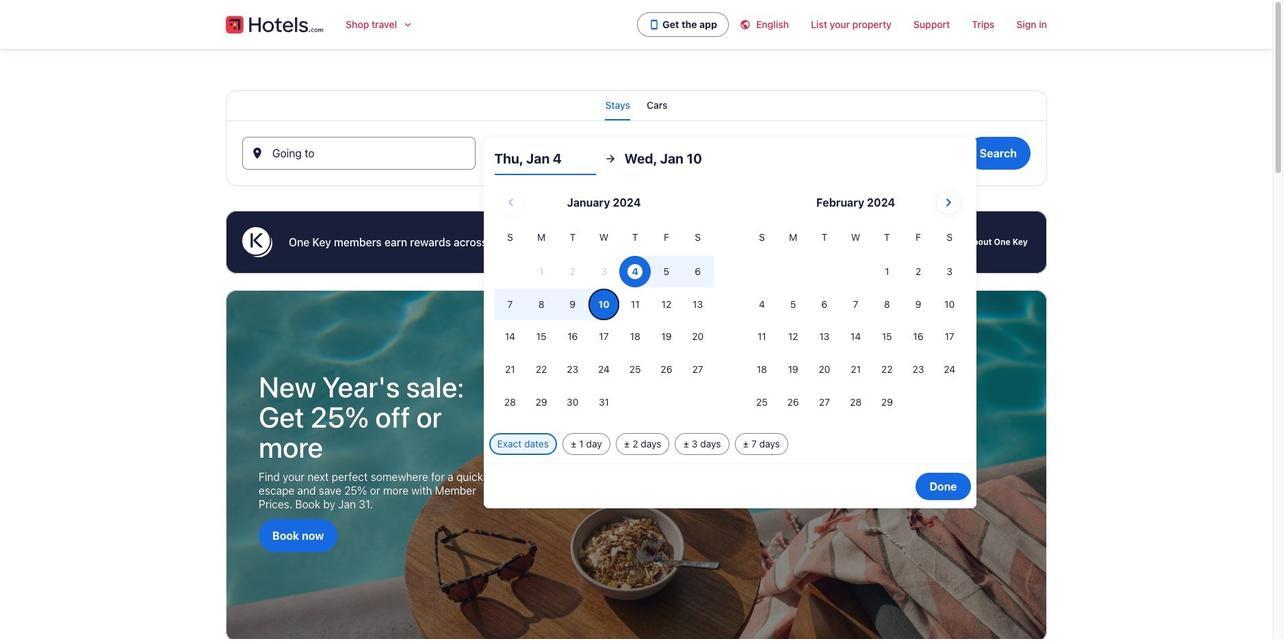 Task type: describe. For each thing, give the bounding box(es) containing it.
previous month image
[[503, 194, 520, 211]]

shop travel image
[[403, 19, 414, 30]]

wooden table with sunglasses image
[[226, 290, 1048, 640]]

download the app button image
[[649, 19, 660, 30]]



Task type: vqa. For each thing, say whether or not it's contained in the screenshot.
Near associated with Convenience
no



Task type: locate. For each thing, give the bounding box(es) containing it.
application
[[495, 186, 966, 420]]

small image
[[740, 19, 757, 30]]

february 2024 element
[[747, 230, 966, 420]]

tab list
[[226, 90, 1048, 121]]

january 2024 element
[[495, 230, 714, 420]]

main content
[[0, 49, 1274, 640]]

next month image
[[941, 194, 957, 211]]

directional image
[[604, 153, 617, 165]]

hotels logo image
[[226, 14, 324, 36]]



